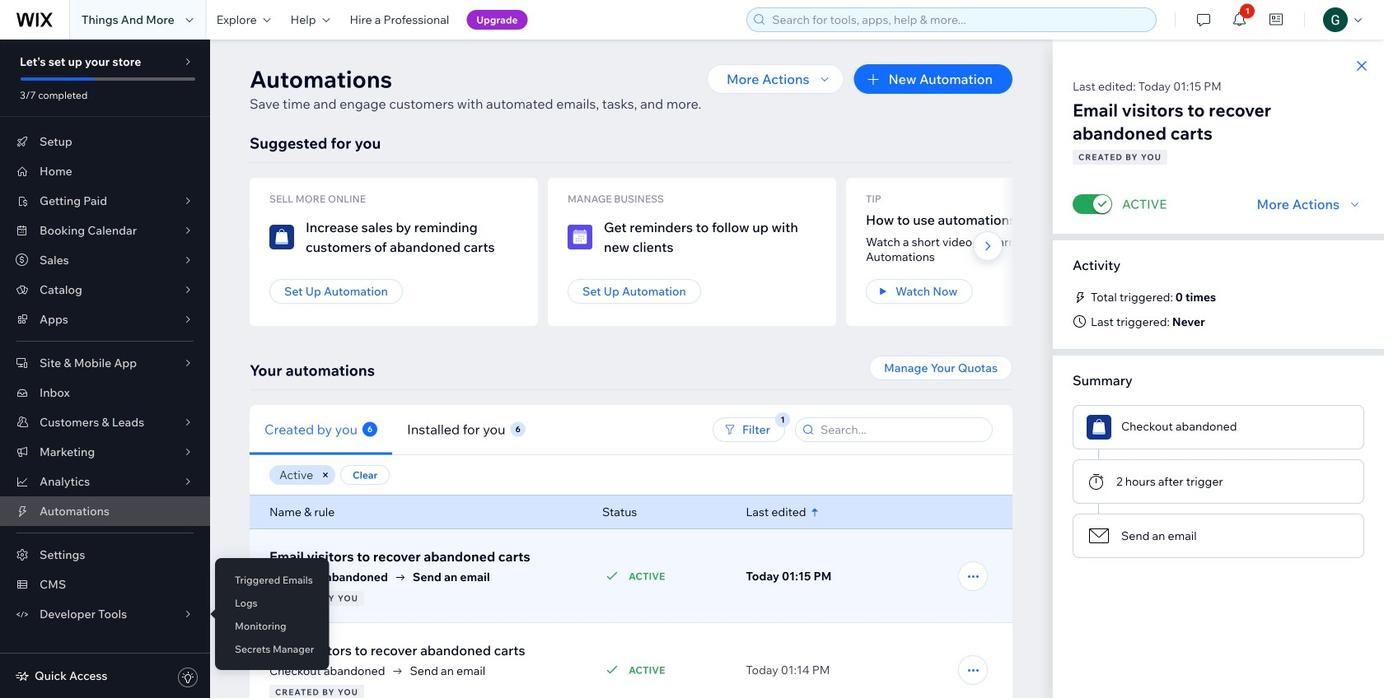 Task type: vqa. For each thing, say whether or not it's contained in the screenshot.
1. Create
no



Task type: describe. For each thing, give the bounding box(es) containing it.
1 vertical spatial category image
[[1087, 415, 1112, 440]]

0 vertical spatial category image
[[568, 225, 593, 250]]



Task type: locate. For each thing, give the bounding box(es) containing it.
list
[[250, 178, 1385, 326]]

category image
[[269, 225, 294, 250]]

sidebar element
[[0, 40, 210, 699]]

Search... field
[[816, 419, 987, 442]]

tab list
[[250, 405, 638, 455]]

2 vertical spatial category image
[[1087, 524, 1112, 549]]

category image
[[568, 225, 593, 250], [1087, 415, 1112, 440], [1087, 524, 1112, 549]]

Search for tools, apps, help & more... field
[[767, 8, 1152, 31]]



